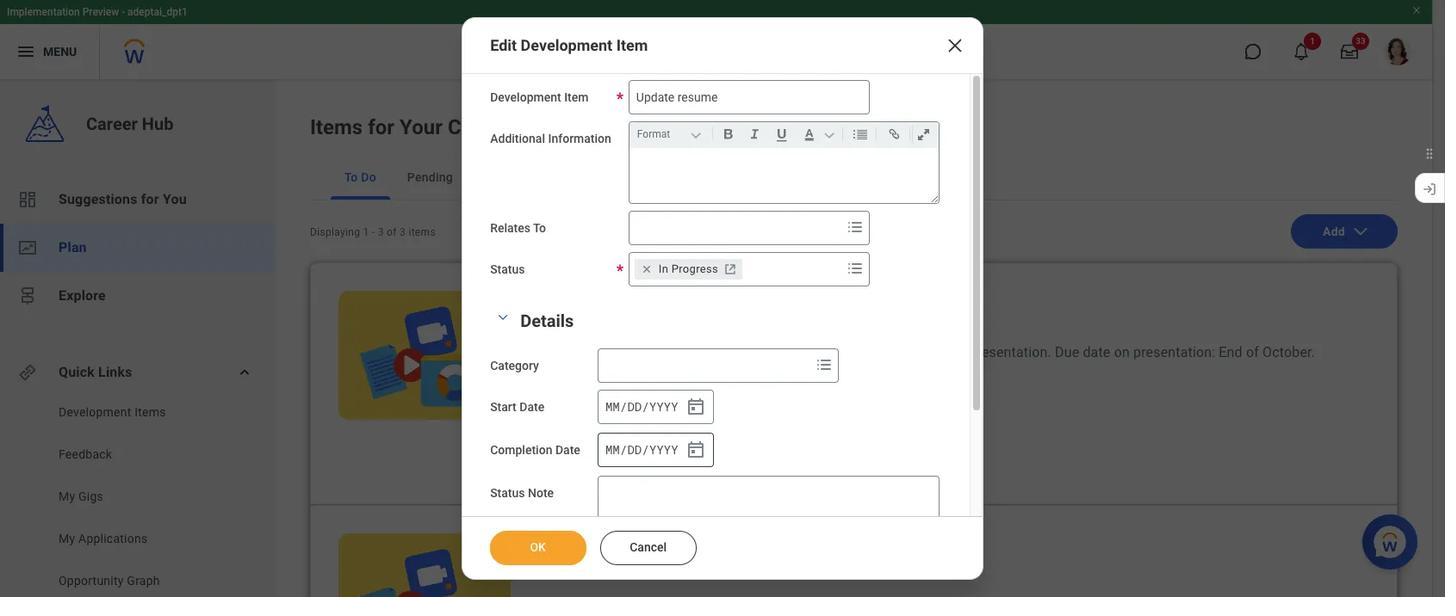Task type: describe. For each thing, give the bounding box(es) containing it.
a
[[672, 314, 683, 334]]

1 horizontal spatial career
[[448, 115, 510, 140]]

1 vertical spatial in progress
[[538, 407, 602, 420]]

career hub
[[86, 114, 173, 134]]

1
[[363, 227, 369, 239]]

2 on from the left
[[1114, 345, 1130, 361]]

hub
[[142, 114, 173, 134]]

suggestions for you link
[[0, 176, 276, 224]]

completion date
[[490, 444, 580, 457]]

format group
[[634, 122, 942, 148]]

items for your career development
[[310, 115, 637, 140]]

1 vertical spatial in
[[538, 407, 549, 420]]

first
[[941, 345, 966, 361]]

chevron down image
[[493, 312, 514, 324]]

my applications
[[59, 532, 148, 546]]

do
[[361, 171, 376, 184]]

adeptai_dpt1
[[128, 6, 188, 18]]

notifications large image
[[1293, 43, 1310, 60]]

in progress, press delete to clear value, ctrl + enter opens in new window. option
[[635, 259, 743, 280]]

prompts image for status
[[845, 258, 866, 279]]

created
[[696, 387, 734, 399]]

project for team a
[[538, 314, 683, 334]]

additional
[[490, 132, 545, 146]]

fine
[[822, 345, 846, 361]]

Development Item text field
[[629, 80, 870, 115]]

timeline milestone image
[[17, 286, 38, 307]]

cancel
[[630, 541, 667, 555]]

development up additional in the left top of the page
[[490, 90, 561, 104]]

by
[[737, 387, 749, 399]]

item inside 'development item update resume'
[[619, 536, 645, 549]]

start
[[490, 401, 517, 414]]

for for team
[[598, 314, 620, 334]]

status for status
[[490, 263, 525, 277]]

tab list containing to do
[[310, 155, 1398, 201]]

october.
[[1263, 345, 1315, 361]]

inbox large image
[[1341, 43, 1358, 60]]

feedback link
[[57, 446, 234, 463]]

applications
[[78, 532, 148, 546]]

plan link
[[0, 224, 276, 272]]

dd for start date
[[627, 399, 642, 415]]

previous
[[647, 345, 700, 361]]

manage development item
[[542, 453, 692, 467]]

relates to
[[490, 221, 546, 235]]

bulleted list image
[[849, 124, 872, 145]]

development inside 'development item update resume'
[[538, 536, 617, 549]]

x small image
[[638, 261, 655, 278]]

in inside "element"
[[659, 263, 669, 276]]

search image
[[505, 41, 525, 62]]

italic image
[[743, 124, 767, 145]]

1 on from the left
[[628, 345, 644, 361]]

opportunity graph link
[[57, 573, 234, 590]]

to inside button
[[345, 171, 358, 184]]

details dialog
[[462, 17, 984, 598]]

a.
[[745, 345, 758, 361]]

2 3 from the left
[[400, 227, 406, 239]]

end
[[1219, 345, 1243, 361]]

update
[[538, 556, 593, 577]]

details
[[520, 311, 574, 332]]

completion
[[490, 444, 553, 457]]

my gigs link
[[57, 488, 234, 506]]

ok button
[[490, 531, 587, 566]]

team
[[624, 314, 667, 334]]

prompts image for category
[[814, 355, 835, 376]]

graph
[[127, 575, 160, 588]]

list containing development items
[[0, 404, 276, 598]]

item inside button
[[667, 453, 692, 467]]

mm / dd / yyyy for completion date
[[605, 442, 678, 458]]

dashboard image
[[17, 190, 38, 210]]

calendar image for completion date
[[686, 440, 706, 461]]

relates
[[490, 221, 531, 235]]

mm for start date
[[605, 399, 620, 415]]

development items link
[[57, 404, 234, 421]]

need
[[788, 345, 819, 361]]

start date group
[[598, 390, 714, 425]]

start date
[[490, 401, 545, 414]]

format
[[637, 128, 670, 140]]

created by me
[[696, 387, 749, 420]]

Category field
[[599, 351, 810, 382]]

date for completion date
[[556, 444, 580, 457]]

Additional Information text field
[[630, 148, 939, 203]]

1 3 from the left
[[378, 227, 384, 239]]

to do
[[345, 171, 376, 184]]

yyyy for completion date
[[649, 442, 678, 458]]

opportunity
[[59, 575, 124, 588]]

me
[[696, 407, 713, 420]]

to inside details dialog
[[533, 221, 546, 235]]

ext link image
[[722, 261, 739, 278]]

date
[[1083, 345, 1111, 361]]

implementation preview -   adeptai_dpt1 banner
[[0, 0, 1433, 79]]

0 horizontal spatial progress
[[552, 407, 602, 420]]

onboarding home image
[[17, 238, 38, 258]]

to
[[925, 345, 937, 361]]

underline image
[[770, 124, 794, 145]]

yyyy for start date
[[649, 399, 678, 415]]

in progress element
[[659, 262, 718, 277]]



Task type: locate. For each thing, give the bounding box(es) containing it.
pending button
[[394, 155, 467, 200]]

1 project from the top
[[538, 314, 594, 334]]

of right 1 on the top left
[[387, 227, 397, 239]]

list containing suggestions for you
[[0, 176, 276, 320]]

date
[[520, 401, 545, 414], [556, 444, 580, 457]]

0 vertical spatial -
[[122, 6, 125, 18]]

for for you
[[141, 191, 159, 208]]

cancel button
[[601, 531, 697, 566]]

Relates To field
[[630, 213, 841, 244]]

of
[[387, 227, 397, 239], [1246, 345, 1259, 361]]

project based on previous phase a. will need fine tuning prior to first presentation. due date on presentation: end of october.
[[538, 345, 1315, 361]]

edit
[[490, 36, 517, 54]]

0 horizontal spatial 3
[[378, 227, 384, 239]]

mm for completion date
[[605, 442, 620, 458]]

format button
[[634, 125, 709, 144]]

mm / dd / yyyy for start date
[[605, 399, 678, 415]]

yyyy down start date group
[[649, 442, 678, 458]]

yyyy inside the completion date group
[[649, 442, 678, 458]]

in up 'completion date'
[[538, 407, 549, 420]]

1 vertical spatial progress
[[552, 407, 602, 420]]

0 vertical spatial my
[[59, 490, 75, 504]]

gigs
[[78, 490, 103, 504]]

development item update resume
[[538, 536, 656, 577]]

0 vertical spatial to
[[345, 171, 358, 184]]

displaying 1 - 3 of 3 items
[[310, 227, 436, 239]]

Status Note text field
[[598, 476, 940, 531]]

1 vertical spatial mm / dd / yyyy
[[605, 442, 678, 458]]

calendar image for start date
[[686, 397, 706, 418]]

2 status from the top
[[490, 487, 525, 500]]

1 yyyy from the top
[[649, 399, 678, 415]]

in progress up manage
[[538, 407, 602, 420]]

career left hub
[[86, 114, 138, 134]]

suggestions for you
[[59, 191, 187, 208]]

development up feedback
[[59, 406, 131, 420]]

yyyy inside start date group
[[649, 399, 678, 415]]

1 my from the top
[[59, 490, 75, 504]]

my gigs
[[59, 490, 103, 504]]

mm / dd / yyyy up the completion date group
[[605, 399, 678, 415]]

0 vertical spatial in
[[659, 263, 669, 276]]

0 vertical spatial yyyy
[[649, 399, 678, 415]]

1 vertical spatial calendar image
[[686, 440, 706, 461]]

1 vertical spatial -
[[372, 227, 375, 239]]

your
[[400, 115, 443, 140]]

dd down start date group
[[627, 442, 642, 458]]

on right based
[[628, 345, 644, 361]]

0 vertical spatial for
[[368, 115, 395, 140]]

in progress inside option
[[659, 263, 718, 276]]

0 vertical spatial calendar image
[[686, 397, 706, 418]]

0 vertical spatial prompts image
[[845, 217, 866, 238]]

1 calendar image from the top
[[686, 397, 706, 418]]

0 vertical spatial project
[[538, 314, 594, 334]]

0 vertical spatial items
[[310, 115, 363, 140]]

opportunity graph
[[59, 575, 160, 588]]

manage development item button
[[531, 443, 723, 477]]

0 horizontal spatial for
[[141, 191, 159, 208]]

items
[[310, 115, 363, 140], [135, 406, 166, 420]]

1 horizontal spatial -
[[372, 227, 375, 239]]

2 vertical spatial for
[[598, 314, 620, 334]]

on right the date
[[1114, 345, 1130, 361]]

2 calendar image from the top
[[686, 440, 706, 461]]

project for project for team a
[[538, 314, 594, 334]]

0 horizontal spatial in progress
[[538, 407, 602, 420]]

2 mm from the top
[[605, 442, 620, 458]]

status inside details group
[[490, 487, 525, 500]]

1 vertical spatial for
[[141, 191, 159, 208]]

1 mm / dd / yyyy from the top
[[605, 399, 678, 415]]

in progress left ext link icon
[[659, 263, 718, 276]]

2 yyyy from the top
[[649, 442, 678, 458]]

1 list from the top
[[0, 176, 276, 320]]

2 horizontal spatial for
[[598, 314, 620, 334]]

based
[[586, 345, 624, 361]]

mm inside start date group
[[605, 399, 620, 415]]

calendar image inside the completion date group
[[686, 440, 706, 461]]

date right start
[[520, 401, 545, 414]]

for
[[368, 115, 395, 140], [141, 191, 159, 208], [598, 314, 620, 334]]

on
[[628, 345, 644, 361], [1114, 345, 1130, 361]]

my for my gigs
[[59, 490, 75, 504]]

pending
[[407, 171, 453, 184]]

suggestions
[[59, 191, 137, 208]]

items up feedback link
[[135, 406, 166, 420]]

presentation:
[[1134, 345, 1216, 361]]

0 vertical spatial progress
[[672, 263, 718, 276]]

to left the do
[[345, 171, 358, 184]]

profile logan mcneil element
[[1374, 33, 1422, 71]]

in progress
[[659, 263, 718, 276], [538, 407, 602, 420]]

development down start date group
[[590, 453, 664, 467]]

2 list from the top
[[0, 404, 276, 598]]

1 vertical spatial yyyy
[[649, 442, 678, 458]]

development up update at left
[[538, 536, 617, 549]]

0 horizontal spatial career
[[86, 114, 138, 134]]

for up based
[[598, 314, 620, 334]]

0 horizontal spatial of
[[387, 227, 397, 239]]

0 vertical spatial status
[[490, 263, 525, 277]]

you
[[163, 191, 187, 208]]

3 right 1 on the top left
[[378, 227, 384, 239]]

1 vertical spatial dd
[[627, 442, 642, 458]]

my left gigs
[[59, 490, 75, 504]]

mm / dd / yyyy inside start date group
[[605, 399, 678, 415]]

development inside button
[[590, 453, 664, 467]]

plan
[[59, 239, 87, 256]]

additional information
[[490, 132, 611, 146]]

yyyy
[[649, 399, 678, 415], [649, 442, 678, 458]]

1 horizontal spatial to
[[533, 221, 546, 235]]

my
[[59, 490, 75, 504], [59, 532, 75, 546]]

x image
[[945, 35, 965, 56]]

bold image
[[717, 124, 740, 145]]

progress up manage
[[552, 407, 602, 420]]

close environment banner image
[[1412, 5, 1422, 16]]

for left "you"
[[141, 191, 159, 208]]

project down details button
[[538, 345, 583, 361]]

2 mm / dd / yyyy from the top
[[605, 442, 678, 458]]

1 vertical spatial project
[[538, 345, 583, 361]]

completion date group
[[598, 433, 714, 468]]

date for start date
[[520, 401, 545, 414]]

1 status from the top
[[490, 263, 525, 277]]

1 vertical spatial mm
[[605, 442, 620, 458]]

development items
[[59, 406, 166, 420]]

status note
[[490, 487, 554, 500]]

development item
[[490, 90, 589, 104]]

to
[[345, 171, 358, 184], [533, 221, 546, 235]]

calendar image down the category field
[[686, 397, 706, 418]]

my down my gigs
[[59, 532, 75, 546]]

development up development item
[[521, 36, 613, 54]]

1 horizontal spatial date
[[556, 444, 580, 457]]

0 horizontal spatial in
[[538, 407, 549, 420]]

progress inside in progress "element"
[[672, 263, 718, 276]]

details group
[[490, 308, 942, 598]]

status
[[490, 263, 525, 277], [490, 487, 525, 500]]

calendar image down "me" on the bottom of page
[[686, 440, 706, 461]]

mm up manage development item at the bottom left of the page
[[605, 399, 620, 415]]

prompts image inside details group
[[814, 355, 835, 376]]

details button
[[520, 311, 574, 332]]

prompts image for relates to
[[845, 217, 866, 238]]

1 vertical spatial status
[[490, 487, 525, 500]]

preview
[[82, 6, 119, 18]]

feedback
[[59, 448, 112, 462]]

note
[[528, 487, 554, 500]]

1 vertical spatial of
[[1246, 345, 1259, 361]]

maximize image
[[912, 124, 935, 145]]

dd
[[627, 399, 642, 415], [627, 442, 642, 458]]

dd up the completion date group
[[627, 399, 642, 415]]

ok
[[531, 541, 546, 555]]

in right x small icon
[[659, 263, 669, 276]]

1 mm from the top
[[605, 399, 620, 415]]

- for 3
[[372, 227, 375, 239]]

career right your
[[448, 115, 510, 140]]

of right end
[[1246, 345, 1259, 361]]

1 horizontal spatial progress
[[672, 263, 718, 276]]

project for project based on previous phase a. will need fine tuning prior to first presentation. due date on presentation: end of october.
[[538, 345, 583, 361]]

0 vertical spatial dd
[[627, 399, 642, 415]]

for left your
[[368, 115, 395, 140]]

0 horizontal spatial on
[[628, 345, 644, 361]]

manage
[[542, 453, 587, 467]]

project
[[538, 314, 594, 334], [538, 345, 583, 361]]

calendar image inside start date group
[[686, 397, 706, 418]]

calendar image
[[686, 397, 706, 418], [686, 440, 706, 461]]

1 vertical spatial to
[[533, 221, 546, 235]]

edit development item
[[490, 36, 648, 54]]

yyyy left "me" on the bottom of page
[[649, 399, 678, 415]]

dd inside start date group
[[627, 399, 642, 415]]

category
[[490, 359, 539, 373]]

0 vertical spatial in progress
[[659, 263, 718, 276]]

my applications link
[[57, 531, 234, 548]]

0 horizontal spatial to
[[345, 171, 358, 184]]

information
[[548, 132, 611, 146]]

2 project from the top
[[538, 345, 583, 361]]

mm inside the completion date group
[[605, 442, 620, 458]]

2 dd from the top
[[627, 442, 642, 458]]

mm
[[605, 399, 620, 415], [605, 442, 620, 458]]

status for status note
[[490, 487, 525, 500]]

implementation preview -   adeptai_dpt1
[[7, 6, 188, 18]]

0 vertical spatial of
[[387, 227, 397, 239]]

1 horizontal spatial 3
[[400, 227, 406, 239]]

mm right manage
[[605, 442, 620, 458]]

list
[[0, 176, 276, 320], [0, 404, 276, 598]]

to right relates
[[533, 221, 546, 235]]

my for my applications
[[59, 532, 75, 546]]

displaying
[[310, 227, 360, 239]]

status down relates
[[490, 263, 525, 277]]

in
[[659, 263, 669, 276], [538, 407, 549, 420]]

progress left ext link icon
[[672, 263, 718, 276]]

explore
[[59, 288, 106, 304]]

1 horizontal spatial items
[[310, 115, 363, 140]]

link image
[[883, 124, 906, 145]]

implementation
[[7, 6, 80, 18]]

prompts image
[[845, 217, 866, 238], [845, 258, 866, 279], [814, 355, 835, 376]]

1 horizontal spatial in
[[659, 263, 669, 276]]

0 horizontal spatial items
[[135, 406, 166, 420]]

prior
[[892, 345, 921, 361]]

1 vertical spatial list
[[0, 404, 276, 598]]

0 vertical spatial date
[[520, 401, 545, 414]]

1 horizontal spatial in progress
[[659, 263, 718, 276]]

- right 1 on the top left
[[372, 227, 375, 239]]

tuning
[[849, 345, 889, 361]]

dd for completion date
[[627, 442, 642, 458]]

resume
[[598, 556, 656, 577]]

3
[[378, 227, 384, 239], [400, 227, 406, 239]]

mm / dd / yyyy
[[605, 399, 678, 415], [605, 442, 678, 458]]

- right preview
[[122, 6, 125, 18]]

will
[[762, 345, 785, 361]]

1 vertical spatial items
[[135, 406, 166, 420]]

status left note
[[490, 487, 525, 500]]

/
[[620, 399, 627, 415], [642, 399, 649, 415], [620, 442, 627, 458], [642, 442, 649, 458]]

due
[[1055, 345, 1080, 361]]

mm / dd / yyyy down start date group
[[605, 442, 678, 458]]

2 my from the top
[[59, 532, 75, 546]]

item
[[616, 36, 648, 54], [564, 90, 589, 104], [667, 453, 692, 467], [619, 536, 645, 549]]

date right completion
[[556, 444, 580, 457]]

0 vertical spatial list
[[0, 176, 276, 320]]

3 left "items"
[[400, 227, 406, 239]]

arrow right image
[[699, 451, 716, 469]]

dd inside the completion date group
[[627, 442, 642, 458]]

development down development item
[[515, 115, 637, 140]]

- for adeptai_dpt1
[[122, 6, 125, 18]]

to do button
[[331, 155, 390, 200]]

for for your
[[368, 115, 395, 140]]

presentation.
[[969, 345, 1052, 361]]

0 horizontal spatial date
[[520, 401, 545, 414]]

2 vertical spatial prompts image
[[814, 355, 835, 376]]

1 vertical spatial date
[[556, 444, 580, 457]]

items up to do button
[[310, 115, 363, 140]]

1 vertical spatial my
[[59, 532, 75, 546]]

1 dd from the top
[[627, 399, 642, 415]]

mm / dd / yyyy inside the completion date group
[[605, 442, 678, 458]]

- inside banner
[[122, 6, 125, 18]]

1 horizontal spatial for
[[368, 115, 395, 140]]

1 horizontal spatial on
[[1114, 345, 1130, 361]]

items
[[409, 227, 436, 239]]

0 vertical spatial mm / dd / yyyy
[[605, 399, 678, 415]]

project up based
[[538, 314, 594, 334]]

0 horizontal spatial -
[[122, 6, 125, 18]]

0 vertical spatial mm
[[605, 399, 620, 415]]

development
[[521, 36, 613, 54], [490, 90, 561, 104], [515, 115, 637, 140], [59, 406, 131, 420], [590, 453, 664, 467], [538, 536, 617, 549]]

tab list
[[310, 155, 1398, 201]]

1 vertical spatial prompts image
[[845, 258, 866, 279]]

phase
[[704, 345, 742, 361]]

explore link
[[0, 272, 276, 320]]

1 horizontal spatial of
[[1246, 345, 1259, 361]]



Task type: vqa. For each thing, say whether or not it's contained in the screenshot.
Save for Later button
no



